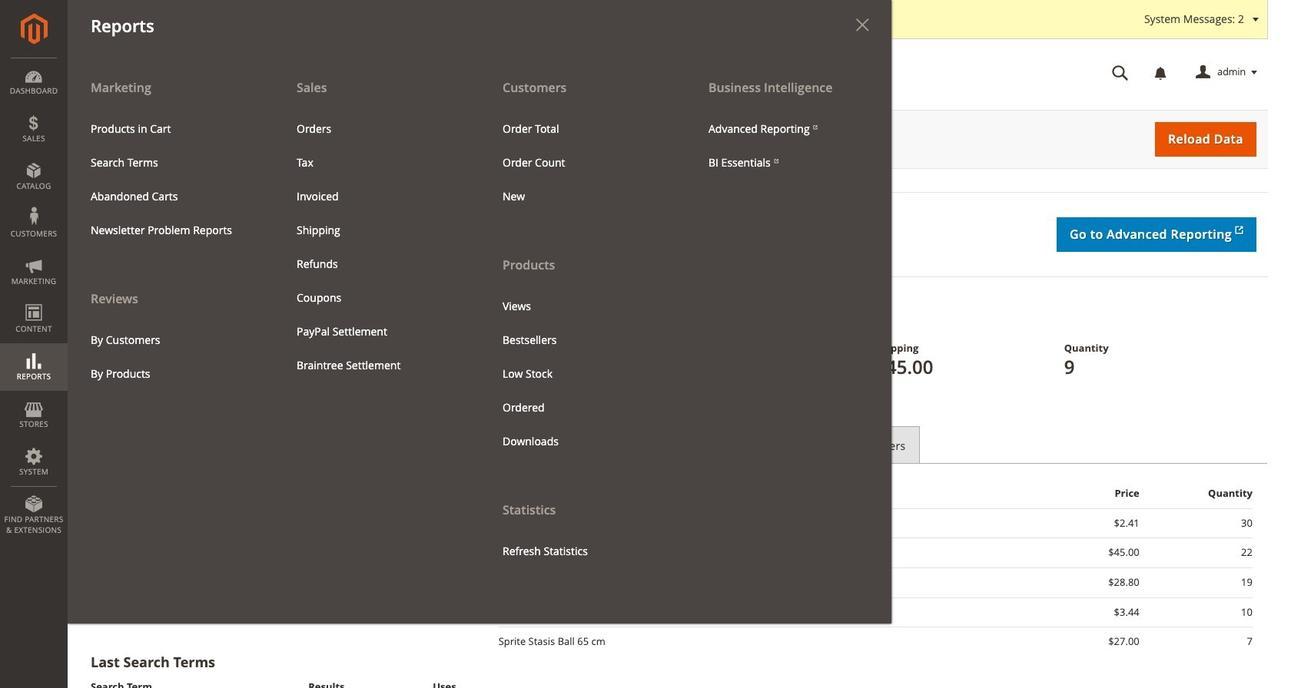 Task type: vqa. For each thing, say whether or not it's contained in the screenshot.
menu
yes



Task type: locate. For each thing, give the bounding box(es) containing it.
menu
[[68, 71, 892, 624], [68, 71, 274, 391], [480, 71, 686, 569], [79, 112, 262, 247], [285, 112, 468, 383], [491, 112, 674, 214], [697, 112, 880, 180], [491, 290, 674, 459], [79, 323, 262, 391]]

menu bar
[[0, 0, 892, 624]]

magento admin panel image
[[20, 13, 47, 45]]



